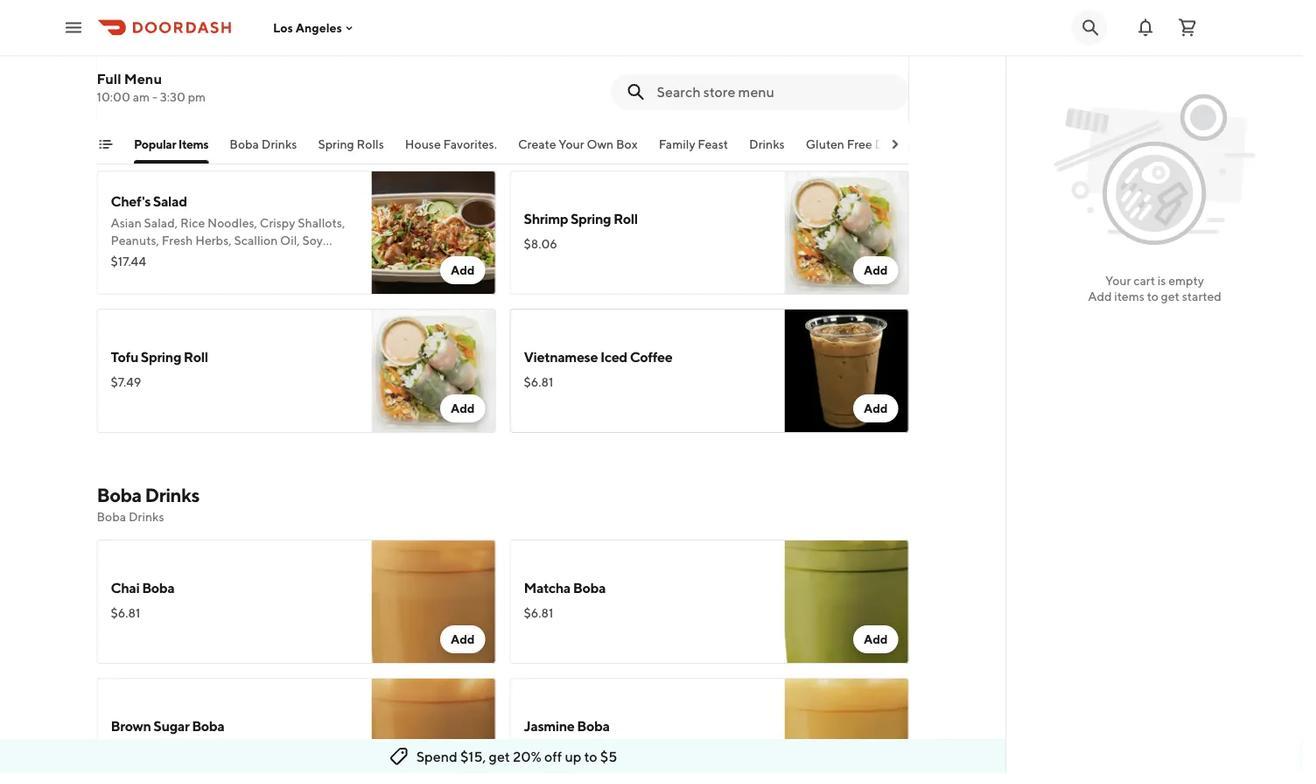 Task type: describe. For each thing, give the bounding box(es) containing it.
$6.81 for matcha
[[524, 606, 554, 621]]

of
[[221, 251, 232, 265]]

brown
[[111, 718, 151, 735]]

spring inside button
[[318, 137, 354, 151]]

tofu (all toppings) image
[[372, 32, 496, 157]]

boba drinks
[[229, 137, 297, 151]]

tofu spring roll image
[[372, 309, 496, 433]]

chai boba
[[111, 580, 175, 597]]

iced
[[600, 349, 627, 365]]

matcha boba
[[524, 580, 606, 597]]

add button for vietnamese iced coffee
[[853, 395, 899, 423]]

vietnamese iced coffee
[[524, 349, 673, 365]]

own
[[586, 137, 613, 151]]

salad,
[[144, 216, 178, 230]]

favorites.
[[443, 137, 497, 151]]

chef's salad image
[[372, 171, 496, 295]]

to for up
[[584, 749, 598, 766]]

gluten
[[806, 137, 844, 151]]

boba drinks boba drinks
[[97, 484, 199, 524]]

is
[[1158, 274, 1166, 288]]

shallots,
[[298, 216, 345, 230]]

spring for tofu spring roll
[[141, 349, 181, 365]]

family
[[658, 137, 695, 151]]

0 items, open order cart image
[[1177, 17, 1198, 38]]

gluten free desserts
[[806, 137, 923, 151]]

add for vietnamese iced coffee
[[864, 401, 888, 416]]

tofu spring roll
[[111, 349, 208, 365]]

$5
[[600, 749, 617, 766]]

add button for chef's salad
[[440, 256, 485, 284]]

scallion
[[234, 233, 278, 248]]

add button for matcha boba
[[853, 626, 899, 654]]

add button for shrimp spring roll
[[853, 256, 899, 284]]

rice
[[180, 216, 205, 230]]

vietnamese iced coffee image
[[785, 309, 909, 433]]

tofu for tofu (all toppings)
[[111, 55, 138, 71]]

create your own box
[[518, 137, 637, 151]]

spend
[[416, 749, 458, 766]]

house favorites. button
[[405, 136, 497, 164]]

full
[[97, 70, 121, 87]]

toppings) for tofu (all toppings)
[[165, 55, 226, 71]]

house favorites.
[[405, 137, 497, 151]]

(all for tofu
[[141, 55, 162, 71]]

menu
[[124, 70, 162, 87]]

up
[[565, 749, 582, 766]]

drinks inside button
[[261, 137, 297, 151]]

get inside "your cart is empty add items to get started"
[[1161, 289, 1180, 304]]

matcha
[[524, 580, 571, 597]]

items
[[178, 137, 208, 151]]

popular items
[[133, 137, 208, 151]]

add for matcha boba
[[864, 632, 888, 647]]

your inside button
[[558, 137, 584, 151]]

add for tofu spring roll
[[451, 401, 475, 416]]

create your own box button
[[518, 136, 637, 164]]

protein.
[[235, 251, 279, 265]]

$7.49
[[111, 375, 141, 390]]

shrimp spring roll image
[[785, 171, 909, 295]]

scroll menu navigation right image
[[888, 137, 902, 151]]

pm
[[188, 90, 206, 104]]

angeles
[[296, 20, 342, 35]]

spring rolls
[[318, 137, 384, 151]]

crispy
[[260, 216, 295, 230]]

your inside "your cart is empty add items to get started"
[[1106, 274, 1131, 288]]

am
[[133, 90, 150, 104]]

add inside "your cart is empty add items to get started"
[[1088, 289, 1112, 304]]

asian
[[111, 216, 142, 230]]

los
[[273, 20, 293, 35]]

los angeles
[[273, 20, 342, 35]]

$6.81 for vietnamese
[[524, 375, 554, 390]]

toppings) for pork (all toppings)
[[579, 55, 640, 71]]

coffee
[[630, 349, 673, 365]]

tofu for tofu spring roll
[[111, 349, 138, 365]]

$6.81 for brown
[[111, 745, 140, 759]]

soy
[[302, 233, 323, 248]]

3:30
[[160, 90, 185, 104]]

roll for shrimp spring roll
[[614, 211, 638, 227]]

20%
[[513, 749, 542, 766]]



Task type: locate. For each thing, give the bounding box(es) containing it.
0 vertical spatial your
[[558, 137, 584, 151]]

cart
[[1134, 274, 1156, 288]]

add button
[[440, 118, 485, 146], [853, 118, 899, 146], [440, 256, 485, 284], [853, 256, 899, 284], [440, 395, 485, 423], [853, 395, 899, 423], [440, 626, 485, 654], [853, 626, 899, 654]]

1 horizontal spatial toppings)
[[579, 55, 640, 71]]

peanuts,
[[111, 233, 159, 248]]

2 horizontal spatial spring
[[571, 211, 611, 227]]

toppings) up pm
[[165, 55, 226, 71]]

0 horizontal spatial (all
[[141, 55, 162, 71]]

1 horizontal spatial spring
[[318, 137, 354, 151]]

vietnamese
[[524, 349, 598, 365]]

1 vertical spatial roll
[[184, 349, 208, 365]]

to down cart
[[1147, 289, 1159, 304]]

chef's
[[111, 193, 151, 210]]

0 vertical spatial spring
[[318, 137, 354, 151]]

0 horizontal spatial your
[[558, 137, 584, 151]]

2 toppings) from the left
[[579, 55, 640, 71]]

pork (all toppings) image
[[785, 32, 909, 157]]

house
[[405, 137, 441, 151]]

tofu up 10:00
[[111, 55, 138, 71]]

brown sugar boba
[[111, 718, 224, 735]]

get right the $15,
[[489, 749, 510, 766]]

0 vertical spatial tofu
[[111, 55, 138, 71]]

1 vertical spatial your
[[1106, 274, 1131, 288]]

feast
[[698, 137, 728, 151]]

fresh
[[162, 233, 193, 248]]

1 horizontal spatial get
[[1161, 289, 1180, 304]]

your
[[558, 137, 584, 151], [1106, 274, 1131, 288]]

0 vertical spatial roll
[[614, 211, 638, 227]]

empty
[[1169, 274, 1204, 288]]

pork
[[524, 55, 553, 71]]

your cart is empty add items to get started
[[1088, 274, 1222, 304]]

salad
[[153, 193, 187, 210]]

spring
[[318, 137, 354, 151], [571, 211, 611, 227], [141, 349, 181, 365]]

1 horizontal spatial your
[[1106, 274, 1131, 288]]

box
[[616, 137, 637, 151]]

gluten free desserts button
[[806, 136, 923, 164]]

los angeles button
[[273, 20, 356, 35]]

spring for shrimp spring roll
[[571, 211, 611, 227]]

to for items
[[1147, 289, 1159, 304]]

1 horizontal spatial roll
[[614, 211, 638, 227]]

$6.81 down brown
[[111, 745, 140, 759]]

family feast
[[658, 137, 728, 151]]

1 vertical spatial get
[[489, 749, 510, 766]]

$6.81 down the chai
[[111, 606, 140, 621]]

$8.06
[[524, 237, 557, 251]]

to right "up"
[[584, 749, 598, 766]]

items
[[1115, 289, 1145, 304]]

chef's salad asian salad, rice noodles, crispy shallots, peanuts, fresh herbs, scallion oil, soy vinaigrette. choice of protein.
[[111, 193, 345, 265]]

0 horizontal spatial toppings)
[[165, 55, 226, 71]]

to
[[1147, 289, 1159, 304], [584, 749, 598, 766]]

oil,
[[280, 233, 300, 248]]

jasmine boba image
[[785, 678, 909, 775]]

get down is
[[1161, 289, 1180, 304]]

1 vertical spatial spring
[[571, 211, 611, 227]]

1 vertical spatial tofu
[[111, 349, 138, 365]]

shrimp
[[524, 211, 568, 227]]

$15,
[[460, 749, 486, 766]]

herbs,
[[195, 233, 232, 248]]

tofu
[[111, 55, 138, 71], [111, 349, 138, 365]]

open menu image
[[63, 17, 84, 38]]

spring left rolls
[[318, 137, 354, 151]]

$6.81 down matcha
[[524, 606, 554, 621]]

show menu categories image
[[98, 137, 112, 151]]

started
[[1182, 289, 1222, 304]]

choice
[[179, 251, 219, 265]]

your up items
[[1106, 274, 1131, 288]]

1 horizontal spatial (all
[[555, 55, 577, 71]]

popular
[[133, 137, 176, 151]]

boba inside boba drinks button
[[229, 137, 259, 151]]

noodles,
[[208, 216, 257, 230]]

add
[[451, 125, 475, 139], [864, 125, 888, 139], [451, 263, 475, 277], [864, 263, 888, 277], [1088, 289, 1112, 304], [451, 401, 475, 416], [864, 401, 888, 416], [451, 632, 475, 647], [864, 632, 888, 647]]

off
[[545, 749, 562, 766]]

(all up -
[[141, 55, 162, 71]]

Item Search search field
[[657, 82, 895, 102]]

1 toppings) from the left
[[165, 55, 226, 71]]

$17.44
[[111, 254, 146, 269]]

2 tofu from the top
[[111, 349, 138, 365]]

(all for pork
[[555, 55, 577, 71]]

add button for chai boba
[[440, 626, 485, 654]]

add for shrimp spring roll
[[864, 263, 888, 277]]

notification bell image
[[1135, 17, 1156, 38]]

sugar
[[154, 718, 189, 735]]

10:00
[[97, 90, 130, 104]]

add button for tofu spring roll
[[440, 395, 485, 423]]

0 vertical spatial get
[[1161, 289, 1180, 304]]

0 horizontal spatial to
[[584, 749, 598, 766]]

chai
[[111, 580, 139, 597]]

1 (all from the left
[[141, 55, 162, 71]]

$6.81 for chai
[[111, 606, 140, 621]]

1 vertical spatial to
[[584, 749, 598, 766]]

spend $15, get 20% off up to $5
[[416, 749, 617, 766]]

2 vertical spatial spring
[[141, 349, 181, 365]]

your left own
[[558, 137, 584, 151]]

2 (all from the left
[[555, 55, 577, 71]]

-
[[152, 90, 158, 104]]

add for chai boba
[[451, 632, 475, 647]]

$6.81
[[524, 375, 554, 390], [111, 606, 140, 621], [524, 606, 554, 621], [111, 745, 140, 759], [524, 745, 554, 759]]

jasmine boba
[[524, 718, 610, 735]]

toppings) right pork
[[579, 55, 640, 71]]

brown sugar boba image
[[372, 678, 496, 775]]

0 horizontal spatial spring
[[141, 349, 181, 365]]

family feast button
[[658, 136, 728, 164]]

vinaigrette.
[[111, 251, 176, 265]]

rolls
[[356, 137, 384, 151]]

0 vertical spatial to
[[1147, 289, 1159, 304]]

spring rolls button
[[318, 136, 384, 164]]

jasmine
[[524, 718, 575, 735]]

1 tofu from the top
[[111, 55, 138, 71]]

0 horizontal spatial roll
[[184, 349, 208, 365]]

to inside "your cart is empty add items to get started"
[[1147, 289, 1159, 304]]

matcha boba image
[[785, 540, 909, 664]]

tofu (all toppings)
[[111, 55, 226, 71]]

drinks
[[261, 137, 297, 151], [749, 137, 785, 151], [145, 484, 199, 507], [129, 510, 164, 524]]

spring right shrimp
[[571, 211, 611, 227]]

full menu 10:00 am - 3:30 pm
[[97, 70, 206, 104]]

1 horizontal spatial to
[[1147, 289, 1159, 304]]

toppings)
[[165, 55, 226, 71], [579, 55, 640, 71]]

$6.81 down jasmine
[[524, 745, 554, 759]]

pork (all toppings)
[[524, 55, 640, 71]]

get
[[1161, 289, 1180, 304], [489, 749, 510, 766]]

chai boba image
[[372, 540, 496, 664]]

desserts
[[875, 137, 923, 151]]

spring up $7.49 at the left
[[141, 349, 181, 365]]

add for chef's salad
[[451, 263, 475, 277]]

drinks button
[[749, 136, 785, 164]]

0 horizontal spatial get
[[489, 749, 510, 766]]

create
[[518, 137, 556, 151]]

boba drinks button
[[229, 136, 297, 164]]

(all right pork
[[555, 55, 577, 71]]

$6.81 down vietnamese
[[524, 375, 554, 390]]

shrimp spring roll
[[524, 211, 638, 227]]

roll for tofu spring roll
[[184, 349, 208, 365]]

free
[[847, 137, 872, 151]]

$6.81 for jasmine
[[524, 745, 554, 759]]

tofu up $7.49 at the left
[[111, 349, 138, 365]]

roll
[[614, 211, 638, 227], [184, 349, 208, 365]]

(all
[[141, 55, 162, 71], [555, 55, 577, 71]]



Task type: vqa. For each thing, say whether or not it's contained in the screenshot.
Spring to the middle
yes



